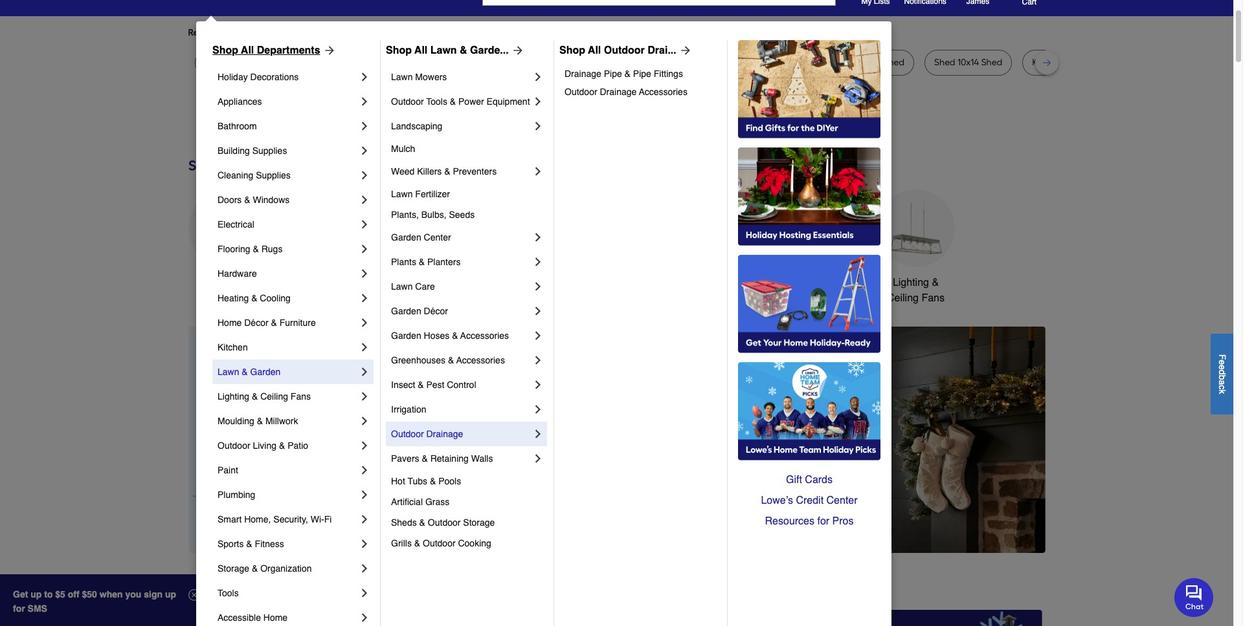 Task type: vqa. For each thing, say whether or not it's contained in the screenshot.
eighth 'rug' from the left
no



Task type: describe. For each thing, give the bounding box(es) containing it.
bathroom button
[[680, 190, 758, 291]]

holiday decorations
[[218, 72, 299, 82]]

resources for pros
[[765, 516, 854, 528]]

chevron right image for heating & cooling
[[358, 292, 371, 305]]

home for accessible home
[[263, 613, 288, 624]]

accessories for greenhouses & accessories
[[456, 356, 505, 366]]

lawn fertilizer
[[391, 189, 450, 199]]

0 horizontal spatial lighting
[[218, 392, 249, 402]]

toilet
[[561, 57, 582, 68]]

chevron right image for insect & pest control
[[532, 379, 545, 392]]

pros
[[833, 516, 854, 528]]

more for more suggestions for you
[[332, 27, 353, 38]]

gift
[[786, 475, 802, 486]]

wi-
[[311, 515, 324, 525]]

greenhouses & accessories
[[391, 356, 505, 366]]

moulding & millwork
[[218, 416, 298, 427]]

$5
[[55, 590, 65, 600]]

bathroom inside button
[[697, 277, 742, 289]]

find gifts for the diyer. image
[[738, 40, 881, 139]]

lawn care link
[[391, 275, 532, 299]]

flooring & rugs link
[[218, 237, 358, 262]]

outdoor up "landscaping" at the top
[[391, 97, 424, 107]]

lawn for lawn fertilizer
[[391, 189, 413, 199]]

arrow right image
[[509, 44, 524, 57]]

doors & windows
[[218, 195, 290, 205]]

all for outdoor
[[588, 45, 601, 56]]

plants,
[[391, 210, 419, 220]]

artificial grass
[[391, 497, 450, 508]]

chevron right image for paint
[[358, 464, 371, 477]]

sports & fitness link
[[218, 532, 358, 557]]

shed outdoor storage
[[761, 57, 854, 68]]

searches
[[252, 27, 290, 38]]

you for recommended searches for you
[[306, 27, 321, 38]]

hardware
[[218, 269, 257, 279]]

chevron right image for landscaping
[[532, 120, 545, 133]]

arrow right image for shop all departments
[[320, 44, 336, 57]]

hardie board
[[677, 57, 732, 68]]

chevron right image for greenhouses & accessories
[[532, 354, 545, 367]]

bulbs,
[[421, 210, 447, 220]]

2 up from the left
[[165, 590, 176, 600]]

garden for garden hoses & accessories
[[391, 331, 421, 341]]

1 e from the top
[[1218, 360, 1228, 365]]

holiday hosting essentials. image
[[738, 148, 881, 246]]

kitchen link
[[218, 336, 358, 360]]

chevron right image for garden décor
[[532, 305, 545, 318]]

chevron right image for doors & windows
[[358, 194, 371, 207]]

outdoor drainage link
[[391, 422, 532, 447]]

drainage for outdoor drainage accessories
[[600, 87, 637, 97]]

& inside button
[[932, 277, 939, 289]]

smart home
[[789, 277, 847, 289]]

shed 10x14 shed
[[935, 57, 1003, 68]]

shop all departments link
[[212, 43, 336, 58]]

plumbing
[[218, 490, 255, 501]]

lawn for lawn mowers
[[391, 72, 413, 82]]

cooking
[[458, 539, 492, 549]]

more great deals
[[188, 577, 337, 598]]

storage & organization link
[[218, 557, 358, 582]]

fittings
[[654, 69, 683, 79]]

insect & pest control
[[391, 380, 476, 391]]

sheds
[[391, 518, 417, 529]]

outdoor inside grills & outdoor cooking link
[[423, 539, 456, 549]]

holiday
[[218, 72, 248, 82]]

supplies for cleaning supplies
[[256, 170, 291, 181]]

garden décor
[[391, 306, 448, 317]]

mulch
[[391, 144, 415, 154]]

scroll to item #2 image
[[697, 530, 728, 536]]

chevron right image for plants & planters
[[532, 256, 545, 269]]

0 vertical spatial tools
[[426, 97, 448, 107]]

shop all lawn & garde... link
[[386, 43, 524, 58]]

for inside 'link'
[[408, 27, 419, 38]]

kitchen for kitchen faucets
[[485, 277, 520, 289]]

chevron right image for garden hoses & accessories
[[532, 330, 545, 343]]

get up to 2 free select tools or batteries when you buy 1 with select purchases. image
[[191, 611, 461, 627]]

lighting inside button
[[893, 277, 929, 289]]

lawn for lawn & garden
[[218, 367, 239, 378]]

1 vertical spatial tools
[[218, 589, 239, 599]]

artificial grass link
[[391, 492, 545, 513]]

chevron right image for lawn & garden
[[358, 366, 371, 379]]

christmas decorations button
[[385, 190, 463, 306]]

chevron right image for garden center
[[532, 231, 545, 244]]

retaining
[[431, 454, 469, 464]]

chevron right image for outdoor tools & power equipment
[[532, 95, 545, 108]]

garde...
[[470, 45, 509, 56]]

d
[[1218, 370, 1228, 375]]

weed killers & preventers link
[[391, 159, 532, 184]]

chevron right image for plumbing
[[358, 489, 371, 502]]

2 pipe from the left
[[633, 69, 652, 79]]

k
[[1218, 390, 1228, 394]]

chevron right image for flooring & rugs
[[358, 243, 371, 256]]

garden for garden décor
[[391, 306, 421, 317]]

0 vertical spatial drainage
[[565, 69, 602, 79]]

c
[[1218, 385, 1228, 390]]

landscaping
[[391, 121, 443, 131]]

landscaping link
[[391, 114, 532, 139]]

preventers
[[453, 166, 497, 177]]

control
[[447, 380, 476, 391]]

building
[[218, 146, 250, 156]]

shop all lawn & garde...
[[386, 45, 509, 56]]

0 vertical spatial bathroom
[[218, 121, 257, 131]]

plants
[[391, 257, 416, 268]]

decorations for holiday
[[250, 72, 299, 82]]

chevron right image for pavers & retaining walls
[[532, 453, 545, 466]]

cleaning
[[218, 170, 253, 181]]

shed for shed outdoor storage
[[761, 57, 782, 68]]

deals
[[289, 577, 337, 598]]

tubs
[[408, 477, 428, 487]]

get your home holiday-ready. image
[[738, 255, 881, 354]]

care
[[415, 282, 435, 292]]

chevron right image for accessible home
[[358, 612, 371, 625]]

appliances inside appliances button
[[202, 277, 252, 289]]

1 up from the left
[[31, 590, 42, 600]]

chevron right image for lighting & ceiling fans
[[358, 391, 371, 404]]

1 pipe from the left
[[604, 69, 622, 79]]

outdoor living & patio link
[[218, 434, 358, 459]]

0 horizontal spatial center
[[424, 233, 451, 243]]

chevron right image for kitchen
[[358, 341, 371, 354]]

chevron right image for outdoor drainage
[[532, 428, 545, 441]]

weed
[[391, 166, 415, 177]]

chevron right image for storage & organization
[[358, 563, 371, 576]]

you
[[125, 590, 141, 600]]

rugs
[[261, 244, 283, 255]]

grills & outdoor cooking link
[[391, 534, 545, 554]]

garden hoses & accessories link
[[391, 324, 532, 348]]

kitchen faucets button
[[484, 190, 561, 291]]

outdoor inside sheds & outdoor storage "link"
[[428, 518, 461, 529]]

cleaning supplies
[[218, 170, 291, 181]]

up to 35 percent off select grills and accessories. image
[[773, 611, 1043, 627]]

departments
[[257, 45, 320, 56]]

for left pros
[[818, 516, 830, 528]]

quikrete
[[612, 57, 647, 68]]

moulding
[[218, 416, 254, 427]]

lawn up mowers
[[431, 45, 457, 56]]

shop 25 days of deals by category image
[[188, 155, 1046, 177]]

living
[[253, 441, 277, 451]]

drai...
[[648, 45, 677, 56]]

storage inside "link"
[[463, 518, 495, 529]]

Search Query text field
[[483, 0, 777, 5]]

lowe's credit center link
[[738, 491, 881, 512]]

lighting & ceiling fans link
[[218, 385, 358, 409]]

weed killers & preventers
[[391, 166, 497, 177]]

sms
[[28, 604, 47, 615]]

chevron right image for cleaning supplies
[[358, 169, 371, 182]]

2 horizontal spatial arrow right image
[[1022, 440, 1035, 453]]

mowers
[[415, 72, 447, 82]]

fans inside button
[[922, 293, 945, 304]]

accessible home
[[218, 613, 288, 624]]

sign
[[144, 590, 163, 600]]

ceiling inside button
[[887, 293, 919, 304]]

gift cards link
[[738, 470, 881, 491]]

decorations for christmas
[[396, 293, 452, 304]]

chevron right image for lawn mowers
[[532, 71, 545, 84]]

lawn care
[[391, 282, 435, 292]]

chevron right image for weed killers & preventers
[[532, 165, 545, 178]]

building supplies link
[[218, 139, 358, 163]]

fertilizer
[[415, 189, 450, 199]]



Task type: locate. For each thing, give the bounding box(es) containing it.
drainage down toilet
[[565, 69, 602, 79]]

1 horizontal spatial smart
[[789, 277, 816, 289]]

drainage for outdoor drainage
[[426, 429, 463, 440]]

1 horizontal spatial fans
[[922, 293, 945, 304]]

doors
[[218, 195, 242, 205]]

0 vertical spatial décor
[[424, 306, 448, 317]]

chevron right image for bathroom
[[358, 120, 371, 133]]

lighting & ceiling fans inside button
[[887, 277, 945, 304]]

recommended
[[188, 27, 250, 38]]

1 horizontal spatial decorations
[[396, 293, 452, 304]]

2 horizontal spatial all
[[588, 45, 601, 56]]

all down recommended searches for you heading
[[588, 45, 601, 56]]

1 horizontal spatial all
[[415, 45, 428, 56]]

0 vertical spatial kitchen
[[485, 277, 520, 289]]

supplies up cleaning supplies
[[252, 146, 287, 156]]

garden down the lawn care at the top left of the page
[[391, 306, 421, 317]]

2 horizontal spatial home
[[819, 277, 847, 289]]

up right sign
[[165, 590, 176, 600]]

1 vertical spatial lighting & ceiling fans
[[218, 392, 311, 402]]

more up accessible
[[188, 577, 231, 598]]

appliances inside appliances link
[[218, 97, 262, 107]]

chevron right image for hardware
[[358, 268, 371, 280]]

0 horizontal spatial pipe
[[604, 69, 622, 79]]

arrow right image
[[320, 44, 336, 57], [677, 44, 692, 57], [1022, 440, 1035, 453]]

chevron right image for moulding & millwork
[[358, 415, 371, 428]]

greenhouses & accessories link
[[391, 348, 532, 373]]

0 horizontal spatial bathroom
[[218, 121, 257, 131]]

decorations inside button
[[396, 293, 452, 304]]

chevron right image for irrigation
[[532, 404, 545, 416]]

patio
[[288, 441, 308, 451]]

drainage up arrow left icon
[[426, 429, 463, 440]]

0 horizontal spatial storage
[[218, 564, 249, 575]]

for inside the get up to $5 off $50 when you sign up for sms
[[13, 604, 25, 615]]

chevron right image for outdoor living & patio
[[358, 440, 371, 453]]

all down recommended searches for you
[[241, 45, 254, 56]]

drainage inside "link"
[[426, 429, 463, 440]]

f e e d b a c k button
[[1211, 334, 1234, 415]]

lawn mowers
[[391, 72, 447, 82]]

insect
[[391, 380, 415, 391]]

1 horizontal spatial center
[[827, 496, 858, 507]]

lawn left care
[[391, 282, 413, 292]]

shed
[[761, 57, 782, 68], [884, 57, 905, 68], [935, 57, 956, 68], [982, 57, 1003, 68]]

0 horizontal spatial fans
[[291, 392, 311, 402]]

None search field
[[483, 0, 836, 18]]

center down bulbs,
[[424, 233, 451, 243]]

garden center
[[391, 233, 451, 243]]

2 e from the top
[[1218, 365, 1228, 370]]

0 horizontal spatial ceiling
[[260, 392, 288, 402]]

a
[[1218, 380, 1228, 385]]

home inside button
[[819, 277, 847, 289]]

1 vertical spatial décor
[[244, 318, 269, 328]]

0 horizontal spatial smart
[[218, 515, 242, 525]]

0 horizontal spatial you
[[306, 27, 321, 38]]

hot tubs & pools
[[391, 477, 461, 487]]

0 vertical spatial fans
[[922, 293, 945, 304]]

0 vertical spatial decorations
[[250, 72, 299, 82]]

pest
[[426, 380, 445, 391]]

50 percent off all artificial christmas trees, holiday lights and more. image
[[418, 327, 1046, 554]]

lowe's wishes you and your family a happy hanukkah. image
[[188, 109, 1046, 142]]

drainage pipe & pipe fittings link
[[565, 65, 718, 83]]

kitchen faucets
[[485, 277, 560, 289]]

décor down christmas decorations on the left top of page
[[424, 306, 448, 317]]

millwork
[[266, 416, 298, 427]]

storage up cooking
[[463, 518, 495, 529]]

accessories up greenhouses & accessories link
[[461, 331, 509, 341]]

outdoor inside "shop all outdoor drai..." link
[[604, 45, 645, 56]]

seeds
[[449, 210, 475, 220]]

shop all departments
[[212, 45, 320, 56]]

grills & outdoor cooking
[[391, 539, 492, 549]]

2 vertical spatial drainage
[[426, 429, 463, 440]]

you
[[306, 27, 321, 38], [421, 27, 436, 38]]

0 horizontal spatial tools
[[218, 589, 239, 599]]

2 shed from the left
[[884, 57, 905, 68]]

smart inside 'smart home' button
[[789, 277, 816, 289]]

all for departments
[[241, 45, 254, 56]]

$50
[[82, 590, 97, 600]]

sports
[[218, 540, 244, 550]]

1 vertical spatial center
[[827, 496, 858, 507]]

lawn up moulding
[[218, 367, 239, 378]]

board
[[707, 57, 732, 68]]

appliances
[[218, 97, 262, 107], [202, 277, 252, 289]]

appliances up heating
[[202, 277, 252, 289]]

1 horizontal spatial up
[[165, 590, 176, 600]]

supplies for building supplies
[[252, 146, 287, 156]]

1 horizontal spatial you
[[421, 27, 436, 38]]

accessories for outdoor drainage accessories
[[639, 87, 688, 97]]

flooring & rugs
[[218, 244, 283, 255]]

more for more great deals
[[188, 577, 231, 598]]

kitchen for kitchen
[[218, 343, 248, 353]]

1 horizontal spatial ceiling
[[887, 293, 919, 304]]

0 horizontal spatial arrow right image
[[320, 44, 336, 57]]

lowe's
[[761, 496, 793, 507]]

e up b
[[1218, 365, 1228, 370]]

for
[[292, 27, 304, 38], [408, 27, 419, 38], [818, 516, 830, 528], [13, 604, 25, 615]]

shop down recommended
[[212, 45, 238, 56]]

3 shed from the left
[[935, 57, 956, 68]]

chevron right image for lawn care
[[532, 280, 545, 293]]

storage down sports
[[218, 564, 249, 575]]

1 horizontal spatial pipe
[[633, 69, 652, 79]]

chevron right image for holiday decorations
[[358, 71, 371, 84]]

1 all from the left
[[241, 45, 254, 56]]

chevron right image
[[532, 71, 545, 84], [532, 95, 545, 108], [358, 120, 371, 133], [532, 120, 545, 133], [358, 144, 371, 157], [532, 231, 545, 244], [532, 256, 545, 269], [358, 268, 371, 280], [532, 280, 545, 293], [358, 317, 371, 330], [532, 354, 545, 367], [532, 379, 545, 392], [532, 428, 545, 441], [358, 464, 371, 477], [358, 489, 371, 502], [358, 538, 371, 551], [358, 563, 371, 576], [358, 612, 371, 625]]

outdoor inside outdoor living & patio link
[[218, 441, 250, 451]]

accessories up control
[[456, 356, 505, 366]]

killers
[[417, 166, 442, 177]]

lawn up plants,
[[391, 189, 413, 199]]

paint
[[218, 466, 238, 476]]

off
[[68, 590, 79, 600]]

storage & organization
[[218, 564, 312, 575]]

1 vertical spatial accessories
[[461, 331, 509, 341]]

0 horizontal spatial shop
[[212, 45, 238, 56]]

lawn left mowers
[[391, 72, 413, 82]]

outdoor down moulding
[[218, 441, 250, 451]]

drainage down drainage pipe & pipe fittings
[[600, 87, 637, 97]]

accessories
[[639, 87, 688, 97], [461, 331, 509, 341], [456, 356, 505, 366]]

shop for shop all departments
[[212, 45, 238, 56]]

windows
[[253, 195, 290, 205]]

shop all outdoor drai...
[[560, 45, 677, 56]]

1 horizontal spatial décor
[[424, 306, 448, 317]]

shed left outdoor
[[761, 57, 782, 68]]

1 horizontal spatial home
[[263, 613, 288, 624]]

decorations down care
[[396, 293, 452, 304]]

1 vertical spatial fans
[[291, 392, 311, 402]]

1 horizontal spatial lighting
[[893, 277, 929, 289]]

for right suggestions
[[408, 27, 419, 38]]

pavers & retaining walls link
[[391, 447, 532, 472]]

grills
[[391, 539, 412, 549]]

decorations
[[250, 72, 299, 82], [396, 293, 452, 304]]

chevron right image for home décor & furniture
[[358, 317, 371, 330]]

0 horizontal spatial lighting & ceiling fans
[[218, 392, 311, 402]]

arrow right image inside "shop all outdoor drai..." link
[[677, 44, 692, 57]]

arrow right image for shop all outdoor drai...
[[677, 44, 692, 57]]

you inside more suggestions for you 'link'
[[421, 27, 436, 38]]

chevron right image for sports & fitness
[[358, 538, 371, 551]]

garden décor link
[[391, 299, 532, 324]]

cleaning supplies link
[[218, 163, 358, 188]]

outdoor down sheds & outdoor storage
[[423, 539, 456, 549]]

1 vertical spatial lighting
[[218, 392, 249, 402]]

1 horizontal spatial lighting & ceiling fans
[[887, 277, 945, 304]]

1 horizontal spatial tools
[[426, 97, 448, 107]]

hardie
[[677, 57, 705, 68]]

2 vertical spatial accessories
[[456, 356, 505, 366]]

chevron right image
[[358, 71, 371, 84], [358, 95, 371, 108], [532, 165, 545, 178], [358, 169, 371, 182], [358, 194, 371, 207], [358, 218, 371, 231], [358, 243, 371, 256], [358, 292, 371, 305], [532, 305, 545, 318], [532, 330, 545, 343], [358, 341, 371, 354], [358, 366, 371, 379], [358, 391, 371, 404], [532, 404, 545, 416], [358, 415, 371, 428], [358, 440, 371, 453], [532, 453, 545, 466], [358, 514, 371, 527], [358, 587, 371, 600]]

shed left 10x14
[[935, 57, 956, 68]]

all up lawn mowers
[[415, 45, 428, 56]]

up to 25 percent off select small appliances. image
[[482, 611, 752, 627]]

home for smart home
[[819, 277, 847, 289]]

mulch link
[[391, 139, 545, 159]]

planters
[[428, 257, 461, 268]]

1 vertical spatial smart
[[218, 515, 242, 525]]

1 vertical spatial more
[[188, 577, 231, 598]]

0 horizontal spatial all
[[241, 45, 254, 56]]

hot
[[391, 477, 405, 487]]

2 shop from the left
[[386, 45, 412, 56]]

0 horizontal spatial up
[[31, 590, 42, 600]]

1 horizontal spatial shop
[[386, 45, 412, 56]]

tools down mowers
[[426, 97, 448, 107]]

0 horizontal spatial home
[[218, 318, 242, 328]]

lighting & ceiling fans button
[[877, 190, 955, 306]]

1 shed from the left
[[761, 57, 782, 68]]

1 vertical spatial drainage
[[600, 87, 637, 97]]

outdoor down irrigation
[[391, 429, 424, 440]]

smart
[[789, 277, 816, 289], [218, 515, 242, 525]]

1 horizontal spatial more
[[332, 27, 353, 38]]

25 days of deals. don't miss deals every day. same-day delivery on in-stock orders placed by 2 p m. image
[[188, 327, 397, 554]]

1 you from the left
[[306, 27, 321, 38]]

f e e d b a c k
[[1218, 355, 1228, 394]]

recommended searches for you heading
[[188, 27, 1046, 40]]

all
[[241, 45, 254, 56], [415, 45, 428, 56], [588, 45, 601, 56]]

décor down heating & cooling
[[244, 318, 269, 328]]

0 vertical spatial storage
[[463, 518, 495, 529]]

0 horizontal spatial kitchen
[[218, 343, 248, 353]]

outdoor drainage
[[391, 429, 463, 440]]

0 vertical spatial lighting & ceiling fans
[[887, 277, 945, 304]]

chevron right image for appliances
[[358, 95, 371, 108]]

1 horizontal spatial arrow right image
[[677, 44, 692, 57]]

shop down more suggestions for you 'link'
[[386, 45, 412, 56]]

1 horizontal spatial kitchen
[[485, 277, 520, 289]]

appliances down holiday
[[218, 97, 262, 107]]

cooling
[[260, 293, 291, 304]]

suggestions
[[355, 27, 406, 38]]

arrow left image
[[429, 440, 442, 453]]

décor for lawn
[[424, 306, 448, 317]]

0 vertical spatial ceiling
[[887, 293, 919, 304]]

heating
[[218, 293, 249, 304]]

outdoor up grills & outdoor cooking
[[428, 518, 461, 529]]

for up departments
[[292, 27, 304, 38]]

3 shop from the left
[[560, 45, 586, 56]]

shed right storage
[[884, 57, 905, 68]]

1 vertical spatial ceiling
[[260, 392, 288, 402]]

christmas decorations
[[396, 277, 452, 304]]

christmas
[[401, 277, 447, 289]]

hot tubs & pools link
[[391, 472, 545, 492]]

plants, bulbs, seeds
[[391, 210, 475, 220]]

2 you from the left
[[421, 27, 436, 38]]

resources for pros link
[[738, 512, 881, 532]]

0 vertical spatial supplies
[[252, 146, 287, 156]]

1 vertical spatial appliances
[[202, 277, 252, 289]]

you up departments
[[306, 27, 321, 38]]

pavers
[[391, 454, 419, 464]]

1 vertical spatial supplies
[[256, 170, 291, 181]]

e
[[1218, 360, 1228, 365], [1218, 365, 1228, 370]]

tools link
[[218, 582, 358, 606]]

3 all from the left
[[588, 45, 601, 56]]

2 horizontal spatial shop
[[560, 45, 586, 56]]

1 vertical spatial home
[[218, 318, 242, 328]]

0 vertical spatial appliances
[[218, 97, 262, 107]]

gift cards
[[786, 475, 833, 486]]

decorations down shop all departments link
[[250, 72, 299, 82]]

chevron right image for building supplies
[[358, 144, 371, 157]]

all inside shop all lawn & garde... link
[[415, 45, 428, 56]]

all for lawn
[[415, 45, 428, 56]]

credit
[[796, 496, 824, 507]]

smart home, security, wi-fi link
[[218, 508, 358, 532]]

smart for smart home, security, wi-fi
[[218, 515, 242, 525]]

décor
[[424, 306, 448, 317], [244, 318, 269, 328]]

arrow right image inside shop all departments link
[[320, 44, 336, 57]]

building supplies
[[218, 146, 287, 156]]

garden center link
[[391, 225, 532, 250]]

1 vertical spatial decorations
[[396, 293, 452, 304]]

more inside 'link'
[[332, 27, 353, 38]]

scroll to item #3 element
[[728, 529, 762, 537]]

0 horizontal spatial décor
[[244, 318, 269, 328]]

chat invite button image
[[1175, 578, 1214, 618]]

chevron right image for tools
[[358, 587, 371, 600]]

sheds & outdoor storage
[[391, 518, 495, 529]]

1 vertical spatial storage
[[218, 564, 249, 575]]

0 vertical spatial accessories
[[639, 87, 688, 97]]

hardware link
[[218, 262, 358, 286]]

décor inside 'link'
[[424, 306, 448, 317]]

shop for shop all outdoor drai...
[[560, 45, 586, 56]]

shop for shop all lawn & garde...
[[386, 45, 412, 56]]

kitchen left faucets on the left
[[485, 277, 520, 289]]

garden down plants,
[[391, 233, 421, 243]]

you for more suggestions for you
[[421, 27, 436, 38]]

tools
[[426, 97, 448, 107], [218, 589, 239, 599]]

all inside "shop all outdoor drai..." link
[[588, 45, 601, 56]]

0 vertical spatial more
[[332, 27, 353, 38]]

2 all from the left
[[415, 45, 428, 56]]

shed for shed
[[884, 57, 905, 68]]

0 vertical spatial home
[[819, 277, 847, 289]]

kitchen
[[485, 277, 520, 289], [218, 343, 248, 353]]

lawn & garden link
[[218, 360, 358, 385]]

shed for shed 10x14 shed
[[935, 57, 956, 68]]

lowe's home team holiday picks. image
[[738, 363, 881, 461]]

insect & pest control link
[[391, 373, 532, 398]]

kitchen up "lawn & garden"
[[218, 343, 248, 353]]

décor for departments
[[244, 318, 269, 328]]

0 vertical spatial smart
[[789, 277, 816, 289]]

kitchen inside button
[[485, 277, 520, 289]]

1 horizontal spatial bathroom
[[697, 277, 742, 289]]

10x14
[[958, 57, 980, 68]]

electrical link
[[218, 212, 358, 237]]

1 vertical spatial kitchen
[[218, 343, 248, 353]]

lawn for lawn care
[[391, 282, 413, 292]]

outdoor up quikrete
[[604, 45, 645, 56]]

outdoor
[[604, 45, 645, 56], [565, 87, 598, 97], [391, 97, 424, 107], [391, 429, 424, 440], [218, 441, 250, 451], [428, 518, 461, 529], [423, 539, 456, 549]]

outdoor inside "link"
[[391, 429, 424, 440]]

outdoor living & patio
[[218, 441, 308, 451]]

0 horizontal spatial more
[[188, 577, 231, 598]]

accessories down fittings
[[639, 87, 688, 97]]

0 vertical spatial lighting
[[893, 277, 929, 289]]

garden down kitchen link
[[250, 367, 281, 378]]

garden up greenhouses
[[391, 331, 421, 341]]

garden inside 'link'
[[391, 306, 421, 317]]

all inside shop all departments link
[[241, 45, 254, 56]]

garden for garden center
[[391, 233, 421, 243]]

up left to
[[31, 590, 42, 600]]

0 vertical spatial center
[[424, 233, 451, 243]]

sheds & outdoor storage link
[[391, 513, 545, 534]]

home
[[819, 277, 847, 289], [218, 318, 242, 328], [263, 613, 288, 624]]

chevron right image for smart home, security, wi-fi
[[358, 514, 371, 527]]

outdoor inside 'outdoor drainage accessories' link
[[565, 87, 598, 97]]

smart for smart home
[[789, 277, 816, 289]]

irrigation link
[[391, 398, 532, 422]]

outdoor drainage accessories
[[565, 87, 688, 97]]

more left suggestions
[[332, 27, 353, 38]]

1 shop from the left
[[212, 45, 238, 56]]

bathroom
[[218, 121, 257, 131], [697, 277, 742, 289]]

4 shed from the left
[[982, 57, 1003, 68]]

shed right 10x14
[[982, 57, 1003, 68]]

outdoor down toilet
[[565, 87, 598, 97]]

you up shop all lawn & garde...
[[421, 27, 436, 38]]

1 horizontal spatial storage
[[463, 518, 495, 529]]

resources
[[765, 516, 815, 528]]

e up d
[[1218, 360, 1228, 365]]

chevron right image for electrical
[[358, 218, 371, 231]]

lawn mowers link
[[391, 65, 532, 89]]

supplies up windows
[[256, 170, 291, 181]]

center up pros
[[827, 496, 858, 507]]

electrical
[[218, 220, 254, 230]]

lawn inside "link"
[[391, 282, 413, 292]]

greenhouses
[[391, 356, 446, 366]]

tools up accessible
[[218, 589, 239, 599]]

for down get
[[13, 604, 25, 615]]

grass
[[425, 497, 450, 508]]

shop up toilet
[[560, 45, 586, 56]]

1 vertical spatial bathroom
[[697, 277, 742, 289]]

2 vertical spatial home
[[263, 613, 288, 624]]

0 horizontal spatial decorations
[[250, 72, 299, 82]]



